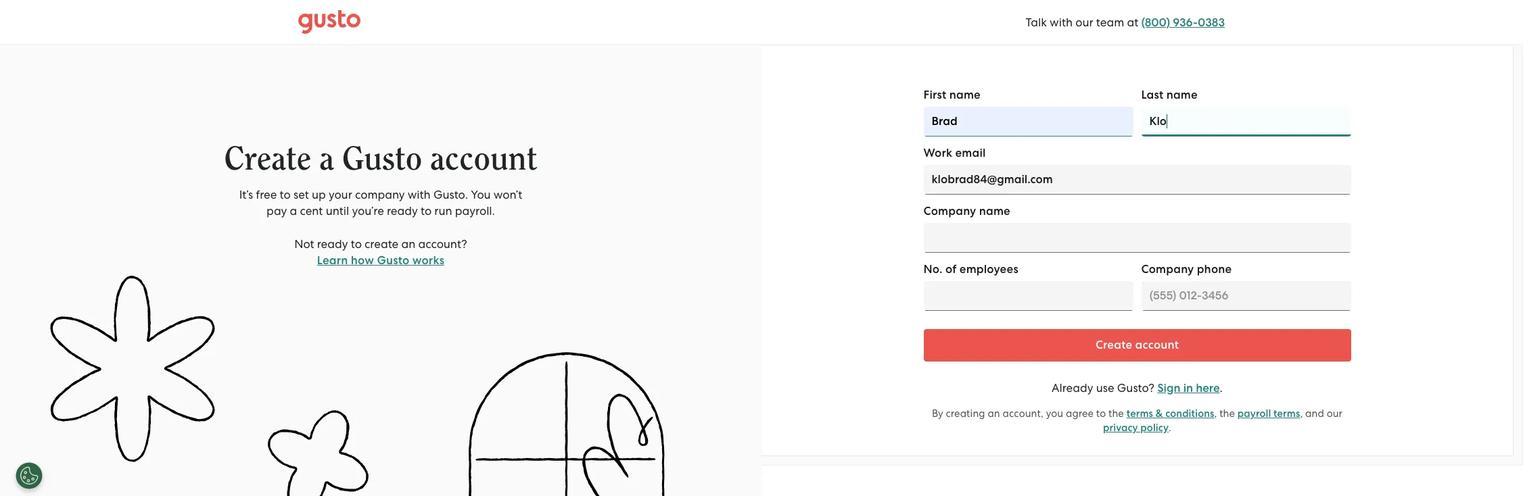 Task type: locate. For each thing, give the bounding box(es) containing it.
name right last
[[1167, 88, 1198, 102]]

1 horizontal spatial create
[[1096, 338, 1133, 352]]

1 vertical spatial .
[[1169, 422, 1172, 434]]

1 vertical spatial account
[[1135, 338, 1179, 352]]

0 horizontal spatial terms
[[1127, 408, 1153, 420]]

0 vertical spatial .
[[1220, 382, 1223, 395]]

1 horizontal spatial the
[[1220, 408, 1235, 420]]

an up works on the left bottom of the page
[[401, 237, 416, 251]]

0 horizontal spatial ready
[[317, 237, 348, 251]]

terms & conditions link
[[1127, 408, 1215, 420]]

an right creating on the bottom right
[[988, 408, 1000, 420]]

and
[[1306, 408, 1324, 420]]

0 vertical spatial create
[[224, 143, 311, 176]]

0 vertical spatial a
[[319, 143, 334, 176]]

won't
[[494, 188, 522, 202]]

1 horizontal spatial ,
[[1300, 408, 1303, 420]]

Company phone telephone field
[[1142, 281, 1351, 311]]

sign
[[1158, 382, 1181, 396]]

0 vertical spatial an
[[401, 237, 416, 251]]

0 vertical spatial ready
[[387, 204, 418, 218]]

1 horizontal spatial .
[[1220, 382, 1223, 395]]

first
[[924, 88, 947, 102]]

to up 'how'
[[351, 237, 362, 251]]

account?
[[418, 237, 467, 251]]

1 horizontal spatial with
[[1050, 15, 1073, 29]]

employees
[[960, 262, 1019, 277]]

your
[[329, 188, 352, 202]]

1 horizontal spatial a
[[319, 143, 334, 176]]

1 horizontal spatial our
[[1327, 408, 1343, 420]]

1 vertical spatial with
[[408, 188, 431, 202]]

0 horizontal spatial ,
[[1215, 408, 1217, 420]]

ready down company at the top
[[387, 204, 418, 218]]

ready
[[387, 204, 418, 218], [317, 237, 348, 251]]

Work email email field
[[924, 165, 1351, 195]]

not
[[294, 237, 314, 251]]

1 vertical spatial a
[[290, 204, 297, 218]]

1 terms from the left
[[1127, 408, 1153, 420]]

company
[[924, 204, 976, 218], [1142, 262, 1194, 277]]

0 horizontal spatial our
[[1076, 15, 1094, 29]]

, down the here
[[1215, 408, 1217, 420]]

company down 'company name' text box
[[1142, 262, 1194, 277]]

conditions
[[1166, 408, 1215, 420]]

with
[[1050, 15, 1073, 29], [408, 188, 431, 202]]

privacy
[[1103, 422, 1138, 434]]

0 horizontal spatial create
[[224, 143, 311, 176]]

our left team at the top right
[[1076, 15, 1094, 29]]

1 horizontal spatial terms
[[1274, 408, 1300, 420]]

1 vertical spatial create
[[1096, 338, 1133, 352]]

terms left and
[[1274, 408, 1300, 420]]

0 horizontal spatial with
[[408, 188, 431, 202]]

use
[[1096, 382, 1115, 395]]

our right and
[[1327, 408, 1343, 420]]

936-
[[1173, 15, 1198, 29]]

0 horizontal spatial a
[[290, 204, 297, 218]]

account,
[[1003, 408, 1044, 420]]

by
[[932, 408, 943, 420]]

create inside button
[[1096, 338, 1133, 352]]

1 vertical spatial our
[[1327, 408, 1343, 420]]

. inside already use gusto? sign in here .
[[1220, 382, 1223, 395]]

0 vertical spatial company
[[924, 204, 976, 218]]

0 horizontal spatial an
[[401, 237, 416, 251]]

,
[[1215, 408, 1217, 420], [1300, 408, 1303, 420]]

the
[[1109, 408, 1124, 420], [1220, 408, 1235, 420]]

no. of employees
[[924, 262, 1019, 277]]

0 vertical spatial with
[[1050, 15, 1073, 29]]

policy
[[1141, 422, 1169, 434]]

gusto down create
[[377, 254, 410, 268]]

company up of
[[924, 204, 976, 218]]

. inside the by creating an account, you agree to the terms & conditions , the payroll terms , and our privacy policy .
[[1169, 422, 1172, 434]]

ready inside not ready to create an account? learn how gusto works
[[317, 237, 348, 251]]

with inside it's free to set up your company with gusto. you won't pay a cent until you're ready to run payroll.
[[408, 188, 431, 202]]

up
[[312, 188, 326, 202]]

an
[[401, 237, 416, 251], [988, 408, 1000, 420]]

create
[[224, 143, 311, 176], [1096, 338, 1133, 352]]

name right first
[[950, 88, 981, 102]]

you
[[471, 188, 491, 202]]

with right talk
[[1050, 15, 1073, 29]]

work email
[[924, 146, 986, 160]]

set
[[294, 188, 309, 202]]

company
[[355, 188, 405, 202]]

to left set on the left of the page
[[280, 188, 291, 202]]

company phone
[[1142, 262, 1232, 277]]

name up employees
[[979, 204, 1011, 218]]

gusto?
[[1117, 382, 1155, 395]]

to
[[280, 188, 291, 202], [421, 204, 432, 218], [351, 237, 362, 251], [1096, 408, 1106, 420]]

company for company phone
[[1142, 262, 1194, 277]]

0 horizontal spatial the
[[1109, 408, 1124, 420]]

1 horizontal spatial company
[[1142, 262, 1194, 277]]

2 , from the left
[[1300, 408, 1303, 420]]

with left "gusto."
[[408, 188, 431, 202]]

agree
[[1066, 408, 1094, 420]]

1 vertical spatial an
[[988, 408, 1000, 420]]

First name text field
[[924, 107, 1133, 137]]

0 vertical spatial account
[[430, 143, 538, 176]]

by creating an account, you agree to the terms & conditions , the payroll terms , and our privacy policy .
[[932, 408, 1343, 434]]

with inside talk with our team at (800) 936-0383
[[1050, 15, 1073, 29]]

an inside the by creating an account, you agree to the terms & conditions , the payroll terms , and our privacy policy .
[[988, 408, 1000, 420]]

1 vertical spatial gusto
[[377, 254, 410, 268]]

a
[[319, 143, 334, 176], [290, 204, 297, 218]]

0 horizontal spatial .
[[1169, 422, 1172, 434]]

payroll.
[[455, 204, 495, 218]]

terms
[[1127, 408, 1153, 420], [1274, 408, 1300, 420]]

1 horizontal spatial ready
[[387, 204, 418, 218]]

1 horizontal spatial account
[[1135, 338, 1179, 352]]

ready inside it's free to set up your company with gusto. you won't pay a cent until you're ready to run payroll.
[[387, 204, 418, 218]]

2 the from the left
[[1220, 408, 1235, 420]]

.
[[1220, 382, 1223, 395], [1169, 422, 1172, 434]]

, left and
[[1300, 408, 1303, 420]]

1 horizontal spatial an
[[988, 408, 1000, 420]]

0 horizontal spatial company
[[924, 204, 976, 218]]

a up up
[[319, 143, 334, 176]]

payroll terms link
[[1238, 408, 1300, 420]]

. down terms & conditions link
[[1169, 422, 1172, 434]]

gusto up company at the top
[[342, 143, 422, 176]]

terms up privacy policy link
[[1127, 408, 1153, 420]]

. right in
[[1220, 382, 1223, 395]]

work
[[924, 146, 953, 160]]

create for create account
[[1096, 338, 1133, 352]]

0 vertical spatial our
[[1076, 15, 1094, 29]]

a right pay at the left
[[290, 204, 297, 218]]

to right agree
[[1096, 408, 1106, 420]]

ready up learn
[[317, 237, 348, 251]]

0383
[[1198, 15, 1225, 29]]

create account
[[1096, 338, 1179, 352]]

talk
[[1026, 15, 1047, 29]]

the left payroll
[[1220, 408, 1235, 420]]

the up privacy
[[1109, 408, 1124, 420]]

Last name text field
[[1142, 107, 1351, 137]]

a inside it's free to set up your company with gusto. you won't pay a cent until you're ready to run payroll.
[[290, 204, 297, 218]]

gusto
[[342, 143, 422, 176], [377, 254, 410, 268]]

create up free
[[224, 143, 311, 176]]

account up sign
[[1135, 338, 1179, 352]]

already use gusto? sign in here .
[[1052, 382, 1223, 396]]

learn how gusto works link
[[317, 254, 445, 268]]

our inside the by creating an account, you agree to the terms & conditions , the payroll terms , and our privacy policy .
[[1327, 408, 1343, 420]]

our
[[1076, 15, 1094, 29], [1327, 408, 1343, 420]]

name
[[950, 88, 981, 102], [1167, 88, 1198, 102], [979, 204, 1011, 218]]

create up use
[[1096, 338, 1133, 352]]

1 vertical spatial ready
[[317, 237, 348, 251]]

1 vertical spatial company
[[1142, 262, 1194, 277]]

create account button
[[924, 329, 1351, 362]]

account up you
[[430, 143, 538, 176]]

account
[[430, 143, 538, 176], [1135, 338, 1179, 352]]

phone
[[1197, 262, 1232, 277]]



Task type: describe. For each thing, give the bounding box(es) containing it.
works
[[412, 254, 445, 268]]

2 terms from the left
[[1274, 408, 1300, 420]]

No. of employees field
[[924, 281, 1133, 311]]

first name
[[924, 88, 981, 102]]

cent
[[300, 204, 323, 218]]

last
[[1142, 88, 1164, 102]]

1 , from the left
[[1215, 408, 1217, 420]]

learn
[[317, 254, 348, 268]]

online payroll services, hr, and benefits | gusto image
[[298, 10, 361, 34]]

payroll
[[1238, 408, 1271, 420]]

create a gusto account
[[224, 143, 538, 176]]

an inside not ready to create an account? learn how gusto works
[[401, 237, 416, 251]]

0 vertical spatial gusto
[[342, 143, 422, 176]]

talk with our team at (800) 936-0383
[[1026, 15, 1225, 29]]

account inside button
[[1135, 338, 1179, 352]]

company name
[[924, 204, 1011, 218]]

not ready to create an account? learn how gusto works
[[294, 237, 467, 268]]

create
[[365, 237, 399, 251]]

to left run
[[421, 204, 432, 218]]

of
[[946, 262, 957, 277]]

email
[[956, 146, 986, 160]]

run
[[434, 204, 452, 218]]

Company name text field
[[924, 223, 1351, 253]]

gusto inside not ready to create an account? learn how gusto works
[[377, 254, 410, 268]]

to inside the by creating an account, you agree to the terms & conditions , the payroll terms , and our privacy policy .
[[1096, 408, 1106, 420]]

here
[[1196, 382, 1220, 396]]

it's free to set up your company with gusto. you won't pay a cent until you're ready to run payroll.
[[239, 188, 522, 218]]

&
[[1156, 408, 1163, 420]]

create for create a gusto account
[[224, 143, 311, 176]]

at
[[1127, 15, 1139, 29]]

privacy policy link
[[1103, 422, 1169, 434]]

free
[[256, 188, 277, 202]]

(800)
[[1141, 15, 1170, 29]]

name for last name
[[1167, 88, 1198, 102]]

team
[[1096, 15, 1124, 29]]

last name
[[1142, 88, 1198, 102]]

you
[[1046, 408, 1064, 420]]

until
[[326, 204, 349, 218]]

in
[[1184, 382, 1193, 396]]

happy employees in a plant shop image
[[0, 276, 762, 497]]

1 the from the left
[[1109, 408, 1124, 420]]

to inside not ready to create an account? learn how gusto works
[[351, 237, 362, 251]]

name for first name
[[950, 88, 981, 102]]

company for company name
[[924, 204, 976, 218]]

0 horizontal spatial account
[[430, 143, 538, 176]]

sign in here link
[[1158, 382, 1220, 396]]

no.
[[924, 262, 943, 277]]

it's
[[239, 188, 253, 202]]

pay
[[267, 204, 287, 218]]

creating
[[946, 408, 985, 420]]

you're
[[352, 204, 384, 218]]

(800) 936-0383 link
[[1141, 15, 1225, 29]]

already
[[1052, 382, 1094, 395]]

name for company name
[[979, 204, 1011, 218]]

how
[[351, 254, 374, 268]]

our inside talk with our team at (800) 936-0383
[[1076, 15, 1094, 29]]

gusto.
[[434, 188, 468, 202]]



Task type: vqa. For each thing, say whether or not it's contained in the screenshot.
bottom the Company
yes



